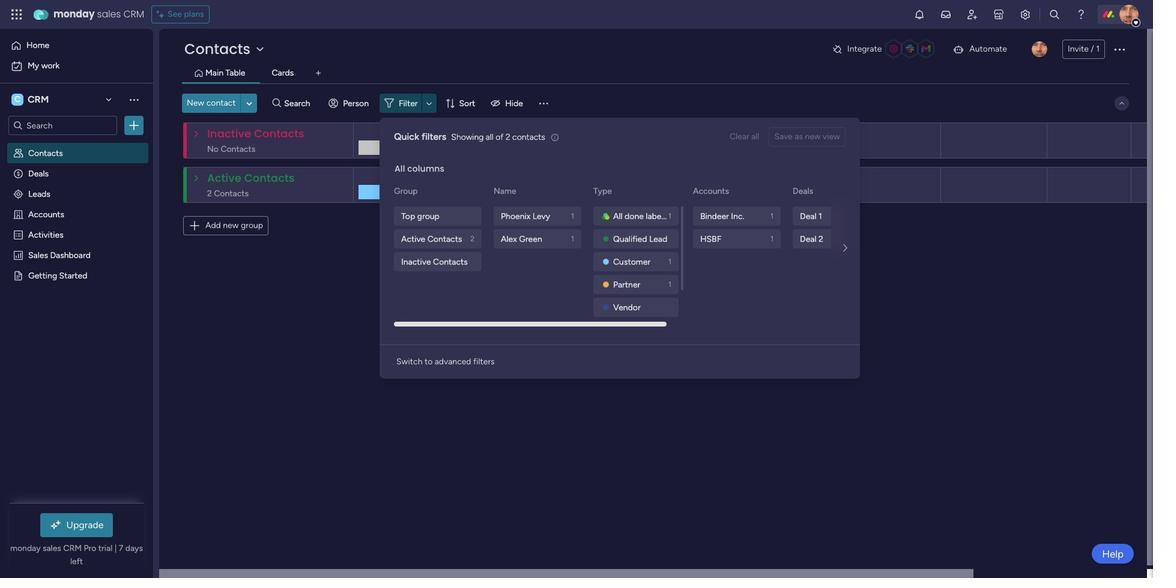 Task type: describe. For each thing, give the bounding box(es) containing it.
new inside button
[[805, 132, 821, 142]]

save as new view
[[775, 132, 841, 142]]

getting started
[[28, 270, 87, 281]]

accounts inside the all columns dialog
[[693, 186, 730, 196]]

sales for monday sales crm pro trial |
[[43, 544, 61, 554]]

0 vertical spatial type
[[391, 126, 409, 136]]

plans
[[184, 9, 204, 19]]

trial
[[98, 544, 113, 554]]

1 inside deals group
[[819, 211, 822, 221]]

1 vertical spatial type
[[391, 170, 409, 180]]

invite / 1 button
[[1063, 40, 1106, 59]]

help button
[[1093, 544, 1135, 564]]

table
[[226, 68, 245, 78]]

invite
[[1068, 44, 1089, 54]]

started
[[59, 270, 87, 281]]

workspace selection element
[[11, 93, 51, 107]]

home option
[[7, 36, 146, 55]]

view
[[823, 132, 841, 142]]

customer
[[614, 257, 651, 267]]

menu image
[[538, 97, 550, 109]]

clear all
[[730, 132, 760, 142]]

accounts group
[[693, 207, 784, 249]]

hide button
[[486, 94, 531, 113]]

all columns
[[395, 163, 445, 175]]

arrow down image
[[422, 96, 437, 111]]

new contact
[[187, 98, 236, 108]]

type group
[[594, 207, 681, 340]]

group
[[394, 186, 418, 196]]

emails settings image
[[1020, 8, 1032, 20]]

inactive inside group group
[[401, 257, 431, 267]]

see plans
[[168, 9, 204, 19]]

quick filters showing all of 2 contacts
[[394, 131, 546, 142]]

1 right customer
[[669, 258, 672, 266]]

tab list containing main table
[[182, 64, 1130, 84]]

help
[[1103, 548, 1124, 560]]

partner
[[614, 280, 641, 290]]

1 right green on the left of the page
[[572, 235, 574, 243]]

levy
[[533, 211, 551, 221]]

monday for monday sales crm
[[53, 7, 95, 21]]

1 inside button
[[1097, 44, 1100, 54]]

top group
[[401, 211, 440, 221]]

notifications image
[[914, 8, 926, 20]]

my work option
[[7, 56, 146, 76]]

crm for monday sales crm
[[123, 7, 144, 21]]

monday sales crm
[[53, 7, 144, 21]]

2 inside deals group
[[819, 234, 824, 244]]

help image
[[1076, 8, 1088, 20]]

list box containing contacts
[[0, 140, 153, 448]]

deal 2
[[800, 234, 824, 244]]

filter button
[[380, 94, 437, 113]]

all inside the 'quick filters showing all of 2 contacts'
[[486, 132, 494, 142]]

done
[[625, 211, 644, 221]]

active contacts inside group group
[[401, 234, 462, 244]]

pro
[[84, 544, 96, 554]]

0 vertical spatial james peterson image
[[1120, 5, 1139, 24]]

filter
[[399, 98, 418, 108]]

main table button
[[203, 67, 248, 80]]

hsbf
[[701, 234, 722, 244]]

contact
[[207, 98, 236, 108]]

7 days left
[[70, 544, 143, 567]]

0 horizontal spatial accounts
[[28, 209, 64, 219]]

my work link
[[7, 56, 146, 76]]

filters inside button
[[474, 357, 495, 367]]

clear
[[730, 132, 750, 142]]

crm for monday sales crm pro trial |
[[63, 544, 82, 554]]

qualified lead
[[614, 234, 668, 244]]

vendor
[[614, 303, 641, 313]]

see
[[168, 9, 182, 19]]

all columns dialog
[[380, 118, 1143, 379]]

save
[[775, 132, 793, 142]]

sales for monday sales crm
[[97, 7, 121, 21]]

sort
[[459, 98, 475, 108]]

v2 search image
[[272, 97, 281, 110]]

Inactive Contacts field
[[204, 126, 308, 142]]

green
[[519, 234, 542, 244]]

active contacts inside field
[[207, 171, 295, 186]]

new inside button
[[223, 221, 239, 231]]

0 horizontal spatial filters
[[422, 131, 447, 142]]

tab inside tab list
[[309, 64, 328, 83]]

public board image
[[13, 270, 24, 281]]

Active Contacts field
[[204, 171, 298, 186]]

alex green
[[501, 234, 542, 244]]

top
[[401, 211, 415, 221]]

type inside the all columns dialog
[[594, 186, 612, 196]]

add new group
[[206, 221, 263, 231]]

deals group
[[793, 207, 883, 249]]

integrate
[[848, 44, 882, 54]]

as
[[795, 132, 803, 142]]

bindeer
[[701, 211, 729, 221]]

update feed image
[[940, 8, 952, 20]]

1 right levy
[[572, 212, 574, 221]]

workspace image
[[11, 93, 23, 106]]

my
[[28, 61, 39, 71]]

cards
[[272, 68, 294, 78]]

inactive contacts inside field
[[207, 126, 305, 141]]

showing
[[451, 132, 484, 142]]

save as new view button
[[769, 127, 846, 147]]

1 type field from the top
[[388, 124, 412, 138]]

advanced
[[435, 357, 471, 367]]

new contact button
[[182, 94, 241, 113]]

switch
[[397, 357, 423, 367]]

active inside group group
[[401, 234, 426, 244]]

priority
[[779, 126, 806, 136]]

add view image
[[316, 69, 321, 78]]

person
[[343, 98, 369, 108]]

1 right the labels
[[669, 212, 672, 221]]

monday sales crm pro trial |
[[10, 544, 119, 554]]

c
[[14, 94, 20, 105]]

labels
[[646, 211, 668, 221]]

Search field
[[281, 95, 317, 112]]

see plans button
[[151, 5, 209, 23]]

sort button
[[440, 94, 483, 113]]

collapse image
[[1118, 99, 1127, 108]]

invite / 1
[[1068, 44, 1100, 54]]

dashboard
[[50, 250, 91, 260]]



Task type: locate. For each thing, give the bounding box(es) containing it.
1 horizontal spatial crm
[[63, 544, 82, 554]]

monday up home option
[[53, 7, 95, 21]]

phoenix
[[501, 211, 531, 221]]

option
[[0, 142, 153, 145]]

0 horizontal spatial crm
[[28, 94, 49, 105]]

7
[[119, 544, 123, 554]]

2 horizontal spatial 2
[[819, 234, 824, 244]]

1 up "deal 2"
[[819, 211, 822, 221]]

0 horizontal spatial deals
[[28, 168, 49, 178]]

0 vertical spatial new
[[805, 132, 821, 142]]

alex
[[501, 234, 517, 244]]

0 vertical spatial sales
[[97, 7, 121, 21]]

1 horizontal spatial filters
[[474, 357, 495, 367]]

0 horizontal spatial monday
[[10, 544, 41, 554]]

0 vertical spatial inactive contacts
[[207, 126, 305, 141]]

1 vertical spatial active
[[401, 234, 426, 244]]

inactive contacts down angle down icon
[[207, 126, 305, 141]]

0 horizontal spatial 2
[[471, 235, 475, 243]]

monday down upgrade button
[[10, 544, 41, 554]]

2 inside group group
[[471, 235, 475, 243]]

0 horizontal spatial all
[[486, 132, 494, 142]]

1 right /
[[1097, 44, 1100, 54]]

name group
[[494, 207, 584, 249]]

1 horizontal spatial sales
[[97, 7, 121, 21]]

upgrade button
[[40, 514, 113, 538]]

active down top
[[401, 234, 426, 244]]

1 horizontal spatial active contacts
[[401, 234, 462, 244]]

2 deal from the top
[[800, 234, 817, 244]]

all done labels
[[614, 211, 668, 221]]

all up group on the left of page
[[395, 163, 405, 175]]

inactive contacts inside group group
[[401, 257, 468, 267]]

1 horizontal spatial james peterson image
[[1120, 5, 1139, 24]]

quick
[[394, 131, 419, 142]]

inc.
[[731, 211, 745, 221]]

type field up group on the left of page
[[388, 169, 412, 182]]

automate button
[[948, 40, 1013, 59]]

inactive
[[207, 126, 251, 141], [401, 257, 431, 267]]

1 horizontal spatial options image
[[1113, 42, 1127, 56]]

tab
[[309, 64, 328, 83]]

all left done
[[614, 211, 623, 221]]

0 vertical spatial all
[[395, 163, 405, 175]]

phoenix levy
[[501, 211, 551, 221]]

accounts up activities
[[28, 209, 64, 219]]

work
[[41, 61, 60, 71]]

contacts button
[[182, 39, 270, 59]]

0 horizontal spatial active
[[207, 171, 241, 186]]

crm right workspace image
[[28, 94, 49, 105]]

1 vertical spatial all
[[614, 211, 623, 221]]

switch to advanced filters button
[[392, 353, 500, 372]]

1 horizontal spatial inactive
[[401, 257, 431, 267]]

monday for monday sales crm pro trial |
[[10, 544, 41, 554]]

0 vertical spatial filters
[[422, 131, 447, 142]]

Search in workspace field
[[25, 119, 100, 133]]

all inside "type" group
[[614, 211, 623, 221]]

public dashboard image
[[13, 249, 24, 261]]

1 vertical spatial inactive contacts
[[401, 257, 468, 267]]

home link
[[7, 36, 146, 55]]

type field down filter popup button
[[388, 124, 412, 138]]

active inside field
[[207, 171, 241, 186]]

main table
[[206, 68, 245, 78]]

1 vertical spatial accounts
[[28, 209, 64, 219]]

1 horizontal spatial active
[[401, 234, 426, 244]]

all inside button
[[752, 132, 760, 142]]

1 vertical spatial options image
[[128, 120, 140, 132]]

0 horizontal spatial active contacts
[[207, 171, 295, 186]]

0 horizontal spatial inactive contacts
[[207, 126, 305, 141]]

2 vertical spatial crm
[[63, 544, 82, 554]]

new right add
[[223, 221, 239, 231]]

0 horizontal spatial james peterson image
[[1032, 41, 1048, 57]]

deal down deal 1
[[800, 234, 817, 244]]

1 vertical spatial inactive
[[401, 257, 431, 267]]

2 inside the 'quick filters showing all of 2 contacts'
[[506, 132, 511, 142]]

1 vertical spatial new
[[223, 221, 239, 231]]

1 horizontal spatial monday
[[53, 7, 95, 21]]

1 horizontal spatial group
[[417, 211, 440, 221]]

filters right "advanced"
[[474, 357, 495, 367]]

1 horizontal spatial 2
[[506, 132, 511, 142]]

1 right inc. in the right top of the page
[[771, 212, 774, 221]]

Priority field
[[776, 124, 809, 138]]

of
[[496, 132, 504, 142]]

new
[[187, 98, 204, 108]]

group
[[417, 211, 440, 221], [241, 221, 263, 231]]

qualified
[[614, 234, 647, 244]]

options image down "workspace options" image
[[128, 120, 140, 132]]

sales down upgrade button
[[43, 544, 61, 554]]

lead
[[650, 234, 668, 244]]

new right the as
[[805, 132, 821, 142]]

crm left see
[[123, 7, 144, 21]]

all for all done labels
[[614, 211, 623, 221]]

deals up leads
[[28, 168, 49, 178]]

main
[[206, 68, 224, 78]]

sales
[[28, 250, 48, 260]]

0 horizontal spatial new
[[223, 221, 239, 231]]

1 left "deal 2"
[[771, 235, 774, 243]]

1 horizontal spatial inactive contacts
[[401, 257, 468, 267]]

contacts
[[513, 132, 546, 142]]

clear all button
[[725, 127, 765, 147]]

/
[[1091, 44, 1095, 54]]

all
[[395, 163, 405, 175], [614, 211, 623, 221]]

crm inside workspace selection 'element'
[[28, 94, 49, 105]]

group inside button
[[241, 221, 263, 231]]

left
[[70, 557, 83, 567]]

sales dashboard
[[28, 250, 91, 260]]

angle down image
[[246, 99, 252, 108]]

active contacts
[[207, 171, 295, 186], [401, 234, 462, 244]]

contacts
[[184, 39, 251, 59], [254, 126, 305, 141], [28, 148, 63, 158], [244, 171, 295, 186], [428, 234, 462, 244], [433, 257, 468, 267]]

1 deal from the top
[[800, 211, 817, 221]]

to
[[425, 357, 433, 367]]

0 vertical spatial active contacts
[[207, 171, 295, 186]]

2 type field from the top
[[388, 169, 412, 182]]

person button
[[324, 94, 376, 113]]

inactive down top group
[[401, 257, 431, 267]]

0 vertical spatial crm
[[123, 7, 144, 21]]

search everything image
[[1049, 8, 1061, 20]]

deals up deal 1
[[793, 186, 814, 196]]

2 all from the left
[[486, 132, 494, 142]]

sales up "home" "link"
[[97, 7, 121, 21]]

active contacts down top group
[[401, 234, 462, 244]]

group group
[[394, 207, 484, 272]]

2 down deal 1
[[819, 234, 824, 244]]

getting
[[28, 270, 57, 281]]

1 vertical spatial monday
[[10, 544, 41, 554]]

days
[[125, 544, 143, 554]]

0 vertical spatial active
[[207, 171, 241, 186]]

activities
[[28, 230, 64, 240]]

1 vertical spatial deal
[[800, 234, 817, 244]]

all
[[752, 132, 760, 142], [486, 132, 494, 142]]

add new group button
[[183, 216, 269, 236]]

1 vertical spatial crm
[[28, 94, 49, 105]]

1 vertical spatial active contacts
[[401, 234, 462, 244]]

deal 1
[[800, 211, 822, 221]]

0 horizontal spatial inactive
[[207, 126, 251, 141]]

all left of
[[486, 132, 494, 142]]

0 vertical spatial type field
[[388, 124, 412, 138]]

cards button
[[269, 67, 297, 80]]

james peterson image left invite
[[1032, 41, 1048, 57]]

all for all columns
[[395, 163, 405, 175]]

accounts up bindeer
[[693, 186, 730, 196]]

leads
[[28, 189, 50, 199]]

type
[[391, 126, 409, 136], [391, 170, 409, 180], [594, 186, 612, 196]]

1 horizontal spatial all
[[614, 211, 623, 221]]

filters right quick
[[422, 131, 447, 142]]

active up add new group button
[[207, 171, 241, 186]]

options image
[[1113, 42, 1127, 56], [128, 120, 140, 132]]

add
[[206, 221, 221, 231]]

my work
[[28, 61, 60, 71]]

1 right partner on the right of page
[[669, 281, 672, 289]]

switch to advanced filters
[[397, 357, 495, 367]]

0 vertical spatial accounts
[[693, 186, 730, 196]]

inactive down contact at the top left
[[207, 126, 251, 141]]

upgrade
[[66, 520, 104, 531]]

0 horizontal spatial options image
[[128, 120, 140, 132]]

1 horizontal spatial new
[[805, 132, 821, 142]]

james peterson image right the help icon
[[1120, 5, 1139, 24]]

select product image
[[11, 8, 23, 20]]

inactive inside field
[[207, 126, 251, 141]]

2 horizontal spatial crm
[[123, 7, 144, 21]]

0 vertical spatial deals
[[28, 168, 49, 178]]

home
[[26, 40, 49, 50]]

0 vertical spatial monday
[[53, 7, 95, 21]]

all right clear
[[752, 132, 760, 142]]

crm up left
[[63, 544, 82, 554]]

1 vertical spatial deals
[[793, 186, 814, 196]]

group inside group
[[417, 211, 440, 221]]

1 horizontal spatial deals
[[793, 186, 814, 196]]

deal
[[800, 211, 817, 221], [800, 234, 817, 244]]

tab list
[[182, 64, 1130, 84]]

0 vertical spatial inactive
[[207, 126, 251, 141]]

inactive contacts
[[207, 126, 305, 141], [401, 257, 468, 267]]

0 vertical spatial options image
[[1113, 42, 1127, 56]]

0 vertical spatial deal
[[800, 211, 817, 221]]

options image right /
[[1113, 42, 1127, 56]]

filters
[[422, 131, 447, 142], [474, 357, 495, 367]]

Type field
[[388, 124, 412, 138], [388, 169, 412, 182]]

1 vertical spatial type field
[[388, 169, 412, 182]]

0 horizontal spatial sales
[[43, 544, 61, 554]]

0 horizontal spatial group
[[241, 221, 263, 231]]

monday
[[53, 7, 95, 21], [10, 544, 41, 554]]

|
[[115, 544, 117, 554]]

2 vertical spatial type
[[594, 186, 612, 196]]

deal for deal 2
[[800, 234, 817, 244]]

1 horizontal spatial accounts
[[693, 186, 730, 196]]

accounts
[[693, 186, 730, 196], [28, 209, 64, 219]]

1 vertical spatial james peterson image
[[1032, 41, 1048, 57]]

columns
[[408, 163, 445, 175]]

deal for deal 1
[[800, 211, 817, 221]]

1 all from the left
[[752, 132, 760, 142]]

crm
[[123, 7, 144, 21], [28, 94, 49, 105], [63, 544, 82, 554]]

workspace options image
[[128, 94, 140, 106]]

bindeer inc.
[[701, 211, 745, 221]]

deals inside the all columns dialog
[[793, 186, 814, 196]]

group right add
[[241, 221, 263, 231]]

1
[[1097, 44, 1100, 54], [819, 211, 822, 221], [572, 212, 574, 221], [669, 212, 672, 221], [771, 212, 774, 221], [572, 235, 574, 243], [771, 235, 774, 243], [669, 258, 672, 266], [669, 281, 672, 289]]

1 vertical spatial sales
[[43, 544, 61, 554]]

automate
[[970, 44, 1008, 54]]

1 horizontal spatial all
[[752, 132, 760, 142]]

hide
[[506, 98, 523, 108]]

integrate button
[[827, 37, 944, 62]]

2 right of
[[506, 132, 511, 142]]

monday marketplace image
[[993, 8, 1005, 20]]

1 vertical spatial filters
[[474, 357, 495, 367]]

active contacts down inactive contacts field
[[207, 171, 295, 186]]

group right top
[[417, 211, 440, 221]]

0 horizontal spatial all
[[395, 163, 405, 175]]

inactive contacts down top group
[[401, 257, 468, 267]]

list box
[[0, 140, 153, 448]]

2 left alex
[[471, 235, 475, 243]]

invite members image
[[967, 8, 979, 20]]

name
[[494, 186, 517, 196]]

deal up "deal 2"
[[800, 211, 817, 221]]

james peterson image
[[1120, 5, 1139, 24], [1032, 41, 1048, 57]]



Task type: vqa. For each thing, say whether or not it's contained in the screenshot.
without
no



